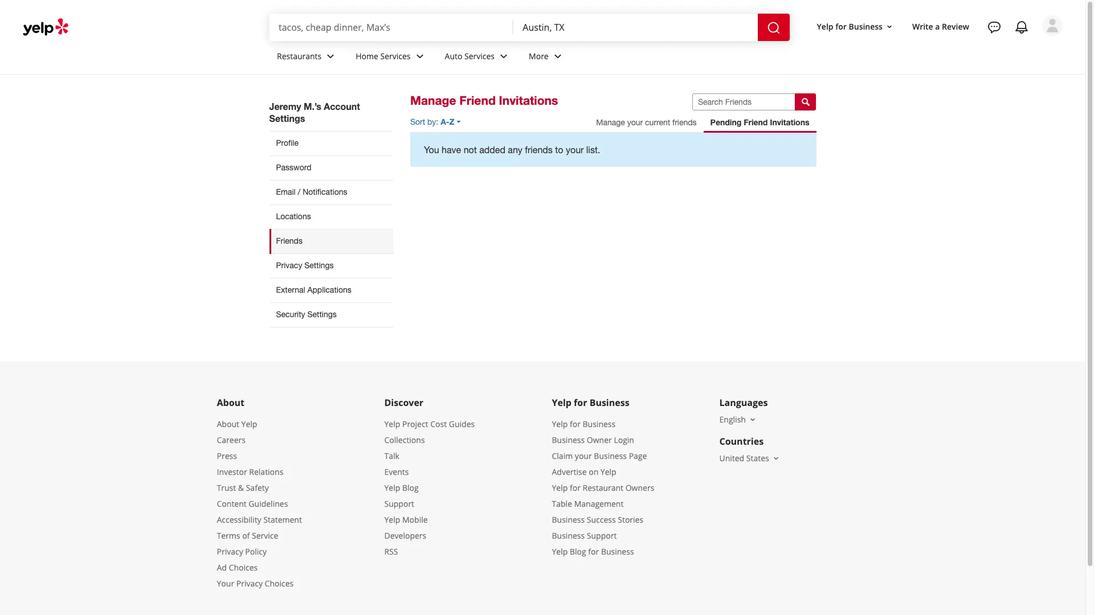 Task type: describe. For each thing, give the bounding box(es) containing it.
guidelines
[[249, 499, 288, 510]]

languages
[[720, 397, 768, 409]]

notifications image
[[1015, 21, 1029, 34]]

16 chevron down v2 image
[[749, 415, 758, 425]]

have
[[442, 145, 461, 155]]

rss
[[385, 547, 398, 558]]

Search Friends text field
[[693, 94, 796, 111]]

you
[[424, 145, 439, 155]]

advertise
[[552, 467, 587, 478]]

talk link
[[385, 451, 400, 462]]

services for home services
[[381, 51, 411, 61]]

home services
[[356, 51, 411, 61]]

united states button
[[720, 453, 781, 464]]

security settings
[[276, 310, 337, 319]]

service
[[252, 531, 278, 542]]

support link
[[385, 499, 415, 510]]

business support link
[[552, 531, 617, 542]]

restaurants link
[[268, 41, 347, 74]]

yelp blog link
[[385, 483, 419, 494]]

security
[[276, 310, 305, 319]]

external applications
[[276, 286, 352, 295]]

for inside yelp for business button
[[836, 21, 847, 32]]

email / notifications link
[[269, 180, 393, 205]]

0 horizontal spatial friends
[[525, 145, 553, 155]]

business success stories link
[[552, 515, 644, 526]]

by:
[[428, 117, 439, 127]]

invitations for pending friend invitations
[[770, 117, 810, 127]]

a
[[936, 21, 940, 32]]

your inside pending friend invitations tab list
[[628, 118, 643, 127]]

yelp down business support 'link'
[[552, 547, 568, 558]]

owners
[[626, 483, 655, 494]]

settings inside jeremy m.'s account settings
[[269, 113, 305, 124]]

yelp right on
[[601, 467, 617, 478]]

pending
[[711, 117, 742, 127]]

trust
[[217, 483, 236, 494]]

support inside yelp project cost guides collections talk events yelp blog support yelp mobile developers rss
[[385, 499, 415, 510]]

/
[[298, 188, 301, 197]]

advertise on yelp link
[[552, 467, 617, 478]]

discover
[[385, 397, 424, 409]]

m.'s
[[304, 101, 321, 112]]

terms
[[217, 531, 240, 542]]

to
[[555, 145, 564, 155]]

home services link
[[347, 41, 436, 74]]

locations
[[276, 212, 311, 221]]

yelp up claim
[[552, 419, 568, 430]]

write a review
[[913, 21, 970, 32]]

messages image
[[988, 21, 1002, 34]]

about yelp link
[[217, 419, 257, 430]]

united states
[[720, 453, 770, 464]]

Near text field
[[523, 21, 749, 34]]

on
[[589, 467, 599, 478]]

success
[[587, 515, 616, 526]]

investor
[[217, 467, 247, 478]]

accessibility
[[217, 515, 261, 526]]

investor relations link
[[217, 467, 284, 478]]

manage friend invitations
[[410, 94, 558, 108]]

Find text field
[[279, 21, 505, 34]]

current
[[645, 118, 671, 127]]

relations
[[249, 467, 284, 478]]

claim your business page link
[[552, 451, 647, 462]]

email / notifications
[[276, 188, 347, 197]]

password link
[[269, 156, 393, 180]]

careers
[[217, 435, 246, 446]]

yelp for restaurant owners link
[[552, 483, 655, 494]]

careers link
[[217, 435, 246, 446]]

business owner login link
[[552, 435, 635, 446]]

review
[[942, 21, 970, 32]]

about for about
[[217, 397, 245, 409]]

manage your current friends link
[[590, 112, 704, 133]]

yelp inside the about yelp careers press investor relations trust & safety content guidelines accessibility statement terms of service privacy policy ad choices your privacy choices
[[241, 419, 257, 430]]

user actions element
[[808, 14, 1079, 84]]

home
[[356, 51, 379, 61]]

mobile
[[402, 515, 428, 526]]

content guidelines link
[[217, 499, 288, 510]]

0 horizontal spatial choices
[[229, 563, 258, 573]]

about for about yelp careers press investor relations trust & safety content guidelines accessibility statement terms of service privacy policy ad choices your privacy choices
[[217, 419, 239, 430]]

manage for manage friend invitations
[[410, 94, 456, 108]]

write
[[913, 21, 934, 32]]

1 vertical spatial privacy
[[217, 547, 243, 558]]

none field near
[[523, 21, 749, 34]]

guides
[[449, 419, 475, 430]]

united
[[720, 453, 745, 464]]

friends link
[[269, 229, 393, 254]]

page
[[629, 451, 647, 462]]

statement
[[264, 515, 302, 526]]

talk
[[385, 451, 400, 462]]

business inside button
[[849, 21, 883, 32]]

countries
[[720, 436, 764, 448]]

account
[[324, 101, 360, 112]]

table management link
[[552, 499, 624, 510]]

external
[[276, 286, 305, 295]]

security settings link
[[269, 303, 393, 328]]

business categories element
[[268, 41, 1063, 74]]

states
[[747, 453, 770, 464]]

stories
[[618, 515, 644, 526]]

2 vertical spatial privacy
[[236, 579, 263, 589]]

a-
[[441, 117, 450, 127]]

rss link
[[385, 547, 398, 558]]



Task type: vqa. For each thing, say whether or not it's contained in the screenshot.
'Investor Relations' link
yes



Task type: locate. For each thing, give the bounding box(es) containing it.
support down yelp blog link on the bottom left of the page
[[385, 499, 415, 510]]

press link
[[217, 451, 237, 462]]

your right to
[[566, 145, 584, 155]]

manage for manage your current friends
[[596, 118, 625, 127]]

0 horizontal spatial 16 chevron down v2 image
[[772, 454, 781, 463]]

terms of service link
[[217, 531, 278, 542]]

owner
[[587, 435, 612, 446]]

services right auto
[[465, 51, 495, 61]]

your left current
[[628, 118, 643, 127]]

manage inside pending friend invitations tab list
[[596, 118, 625, 127]]

yelp for business link
[[552, 419, 616, 430]]

cost
[[431, 419, 447, 430]]

invitations down more
[[499, 94, 558, 108]]

manage up 'sort by: a-z'
[[410, 94, 456, 108]]

friends left to
[[525, 145, 553, 155]]

0 vertical spatial your
[[628, 118, 643, 127]]

added
[[480, 145, 506, 155]]

any
[[508, 145, 523, 155]]

privacy down terms
[[217, 547, 243, 558]]

16 chevron down v2 image
[[885, 22, 895, 31], [772, 454, 781, 463]]

yelp for business
[[817, 21, 883, 32], [552, 397, 630, 409]]

1 vertical spatial about
[[217, 419, 239, 430]]

developers
[[385, 531, 427, 542]]

about up careers link
[[217, 419, 239, 430]]

auto
[[445, 51, 463, 61]]

16 chevron down v2 image for united states
[[772, 454, 781, 463]]

support down success
[[587, 531, 617, 542]]

sort by: a-z
[[410, 117, 455, 127]]

1 about from the top
[[217, 397, 245, 409]]

claim
[[552, 451, 573, 462]]

content
[[217, 499, 247, 510]]

1 vertical spatial blog
[[570, 547, 587, 558]]

choices down privacy policy link
[[229, 563, 258, 573]]

yelp up careers link
[[241, 419, 257, 430]]

settings for privacy
[[305, 261, 334, 270]]

1 horizontal spatial none field
[[523, 21, 749, 34]]

None field
[[279, 21, 505, 34], [523, 21, 749, 34]]

2 vertical spatial your
[[575, 451, 592, 462]]

accessibility statement link
[[217, 515, 302, 526]]

none field up business categories element
[[523, 21, 749, 34]]

pending friend invitations
[[711, 117, 810, 127]]

settings up external applications
[[305, 261, 334, 270]]

jeremy m. image
[[1043, 15, 1063, 36]]

2 none field from the left
[[523, 21, 749, 34]]

about inside the about yelp careers press investor relations trust & safety content guidelines accessibility statement terms of service privacy policy ad choices your privacy choices
[[217, 419, 239, 430]]

yelp inside button
[[817, 21, 834, 32]]

settings for security
[[308, 310, 337, 319]]

your for you have not added any friends to your list.
[[566, 145, 584, 155]]

2 horizontal spatial 24 chevron down v2 image
[[497, 49, 511, 63]]

16 chevron down v2 image inside united states popup button
[[772, 454, 781, 463]]

blog inside yelp for business business owner login claim your business page advertise on yelp yelp for restaurant owners table management business success stories business support yelp blog for business
[[570, 547, 587, 558]]

2 vertical spatial settings
[[308, 310, 337, 319]]

applications
[[308, 286, 352, 295]]

0 horizontal spatial none field
[[279, 21, 505, 34]]

none field find
[[279, 21, 505, 34]]

0 horizontal spatial friend
[[460, 94, 496, 108]]

privacy settings
[[276, 261, 334, 270]]

1 horizontal spatial blog
[[570, 547, 587, 558]]

restaurants
[[277, 51, 322, 61]]

your inside yelp for business business owner login claim your business page advertise on yelp yelp for restaurant owners table management business success stories business support yelp blog for business
[[575, 451, 592, 462]]

services right home
[[381, 51, 411, 61]]

24 chevron down v2 image
[[551, 49, 565, 63]]

events link
[[385, 467, 409, 478]]

0 horizontal spatial blog
[[402, 483, 419, 494]]

yelp down support link in the bottom left of the page
[[385, 515, 400, 526]]

services for auto services
[[465, 51, 495, 61]]

24 chevron down v2 image inside the auto services link
[[497, 49, 511, 63]]

not
[[464, 145, 477, 155]]

1 vertical spatial invitations
[[770, 117, 810, 127]]

safety
[[246, 483, 269, 494]]

&
[[238, 483, 244, 494]]

profile link
[[269, 131, 393, 156]]

yelp for business button
[[813, 16, 899, 37]]

yelp up "table" at the bottom right of the page
[[552, 483, 568, 494]]

privacy down ad choices link
[[236, 579, 263, 589]]

24 chevron down v2 image right auto services
[[497, 49, 511, 63]]

24 chevron down v2 image right restaurants
[[324, 49, 338, 63]]

none field up home services
[[279, 21, 505, 34]]

yelp project cost guides collections talk events yelp blog support yelp mobile developers rss
[[385, 419, 475, 558]]

support
[[385, 499, 415, 510], [587, 531, 617, 542]]

1 vertical spatial 16 chevron down v2 image
[[772, 454, 781, 463]]

1 horizontal spatial friends
[[673, 118, 697, 127]]

settings
[[269, 113, 305, 124], [305, 261, 334, 270], [308, 310, 337, 319]]

0 vertical spatial about
[[217, 397, 245, 409]]

yelp
[[817, 21, 834, 32], [552, 397, 572, 409], [241, 419, 257, 430], [385, 419, 400, 430], [552, 419, 568, 430], [601, 467, 617, 478], [385, 483, 400, 494], [552, 483, 568, 494], [385, 515, 400, 526], [552, 547, 568, 558]]

16 chevron down v2 image inside yelp for business button
[[885, 22, 895, 31]]

more link
[[520, 41, 574, 74]]

16 chevron down v2 image left write
[[885, 22, 895, 31]]

1 vertical spatial manage
[[596, 118, 625, 127]]

you have not added any friends to your list.
[[424, 145, 601, 155]]

3 24 chevron down v2 image from the left
[[497, 49, 511, 63]]

policy
[[245, 547, 267, 558]]

friends right current
[[673, 118, 697, 127]]

0 horizontal spatial manage
[[410, 94, 456, 108]]

external applications link
[[269, 278, 393, 303]]

developers link
[[385, 531, 427, 542]]

yelp mobile link
[[385, 515, 428, 526]]

0 vertical spatial yelp for business
[[817, 21, 883, 32]]

1 vertical spatial choices
[[265, 579, 294, 589]]

blog up support link in the bottom left of the page
[[402, 483, 419, 494]]

your up advertise on yelp link on the bottom right of the page
[[575, 451, 592, 462]]

yelp right 'search' image
[[817, 21, 834, 32]]

project
[[402, 419, 428, 430]]

0 vertical spatial invitations
[[499, 94, 558, 108]]

choices
[[229, 563, 258, 573], [265, 579, 294, 589]]

yelp for business inside button
[[817, 21, 883, 32]]

yelp down events
[[385, 483, 400, 494]]

0 horizontal spatial 24 chevron down v2 image
[[324, 49, 338, 63]]

search image
[[767, 21, 781, 35]]

1 vertical spatial friend
[[744, 117, 768, 127]]

your
[[628, 118, 643, 127], [566, 145, 584, 155], [575, 451, 592, 462]]

1 none field from the left
[[279, 21, 505, 34]]

profile
[[276, 139, 299, 148]]

table
[[552, 499, 572, 510]]

friends
[[276, 237, 303, 246]]

ad
[[217, 563, 227, 573]]

1 horizontal spatial choices
[[265, 579, 294, 589]]

pending friend invitations tab list
[[590, 112, 817, 133]]

friend for pending
[[744, 117, 768, 127]]

privacy settings link
[[269, 254, 393, 278]]

friend inside 'link'
[[744, 117, 768, 127]]

login
[[614, 435, 635, 446]]

1 horizontal spatial invitations
[[770, 117, 810, 127]]

1 vertical spatial friends
[[525, 145, 553, 155]]

manage up list.
[[596, 118, 625, 127]]

email
[[276, 188, 296, 197]]

2 services from the left
[[465, 51, 495, 61]]

0 vertical spatial privacy
[[276, 261, 302, 270]]

2 24 chevron down v2 image from the left
[[413, 49, 427, 63]]

0 vertical spatial settings
[[269, 113, 305, 124]]

1 services from the left
[[381, 51, 411, 61]]

0 vertical spatial choices
[[229, 563, 258, 573]]

your for yelp for business business owner login claim your business page advertise on yelp yelp for restaurant owners table management business success stories business support yelp blog for business
[[575, 451, 592, 462]]

invitations for manage friend invitations
[[499, 94, 558, 108]]

english
[[720, 414, 746, 425]]

friend for manage
[[460, 94, 496, 108]]

auto services
[[445, 51, 495, 61]]

0 vertical spatial friends
[[673, 118, 697, 127]]

jeremy m.'s account settings
[[269, 101, 360, 124]]

blog inside yelp project cost guides collections talk events yelp blog support yelp mobile developers rss
[[402, 483, 419, 494]]

press
[[217, 451, 237, 462]]

list.
[[587, 145, 601, 155]]

24 chevron down v2 image inside restaurants link
[[324, 49, 338, 63]]

16 chevron down v2 image for yelp for business
[[885, 22, 895, 31]]

1 vertical spatial your
[[566, 145, 584, 155]]

0 vertical spatial friend
[[460, 94, 496, 108]]

collections link
[[385, 435, 425, 446]]

more
[[529, 51, 549, 61]]

your
[[217, 579, 234, 589]]

1 vertical spatial settings
[[305, 261, 334, 270]]

invitations inside 'link'
[[770, 117, 810, 127]]

16 chevron down v2 image right states
[[772, 454, 781, 463]]

0 vertical spatial manage
[[410, 94, 456, 108]]

yelp up collections link
[[385, 419, 400, 430]]

1 vertical spatial support
[[587, 531, 617, 542]]

1 vertical spatial yelp for business
[[552, 397, 630, 409]]

0 horizontal spatial services
[[381, 51, 411, 61]]

1 horizontal spatial 24 chevron down v2 image
[[413, 49, 427, 63]]

write a review link
[[908, 16, 974, 37]]

invitations down search friends text box
[[770, 117, 810, 127]]

0 horizontal spatial support
[[385, 499, 415, 510]]

0 vertical spatial blog
[[402, 483, 419, 494]]

about up about yelp link
[[217, 397, 245, 409]]

0 horizontal spatial invitations
[[499, 94, 558, 108]]

ad choices link
[[217, 563, 258, 573]]

friends
[[673, 118, 697, 127], [525, 145, 553, 155]]

events
[[385, 467, 409, 478]]

privacy down 'friends' at left
[[276, 261, 302, 270]]

24 chevron down v2 image
[[324, 49, 338, 63], [413, 49, 427, 63], [497, 49, 511, 63]]

yelp project cost guides link
[[385, 419, 475, 430]]

settings down "jeremy"
[[269, 113, 305, 124]]

business
[[849, 21, 883, 32], [590, 397, 630, 409], [583, 419, 616, 430], [552, 435, 585, 446], [594, 451, 627, 462], [552, 515, 585, 526], [552, 531, 585, 542], [601, 547, 634, 558]]

choices down policy
[[265, 579, 294, 589]]

1 horizontal spatial 16 chevron down v2 image
[[885, 22, 895, 31]]

24 chevron down v2 image for home services
[[413, 49, 427, 63]]

yelp up yelp for business link
[[552, 397, 572, 409]]

collections
[[385, 435, 425, 446]]

yelp for business business owner login claim your business page advertise on yelp yelp for restaurant owners table management business success stories business support yelp blog for business
[[552, 419, 655, 558]]

1 horizontal spatial support
[[587, 531, 617, 542]]

blog
[[402, 483, 419, 494], [570, 547, 587, 558]]

support inside yelp for business business owner login claim your business page advertise on yelp yelp for restaurant owners table management business success stories business support yelp blog for business
[[587, 531, 617, 542]]

friends inside the manage your current friends link
[[673, 118, 697, 127]]

english button
[[720, 414, 758, 425]]

settings down applications
[[308, 310, 337, 319]]

restaurant
[[583, 483, 624, 494]]

auto services link
[[436, 41, 520, 74]]

friend down the auto services link
[[460, 94, 496, 108]]

1 24 chevron down v2 image from the left
[[324, 49, 338, 63]]

blog down business support 'link'
[[570, 547, 587, 558]]

about yelp careers press investor relations trust & safety content guidelines accessibility statement terms of service privacy policy ad choices your privacy choices
[[217, 419, 302, 589]]

2 about from the top
[[217, 419, 239, 430]]

24 chevron down v2 image for auto services
[[497, 49, 511, 63]]

24 chevron down v2 image for restaurants
[[324, 49, 338, 63]]

1 horizontal spatial manage
[[596, 118, 625, 127]]

1 horizontal spatial friend
[[744, 117, 768, 127]]

settings inside security settings link
[[308, 310, 337, 319]]

password
[[276, 163, 312, 172]]

friend down search friends text box
[[744, 117, 768, 127]]

24 chevron down v2 image left auto
[[413, 49, 427, 63]]

0 vertical spatial 16 chevron down v2 image
[[885, 22, 895, 31]]

0 vertical spatial support
[[385, 499, 415, 510]]

notifications
[[303, 188, 347, 197]]

None search field
[[270, 14, 792, 41]]

1 horizontal spatial yelp for business
[[817, 21, 883, 32]]

1 horizontal spatial services
[[465, 51, 495, 61]]

settings inside privacy settings link
[[305, 261, 334, 270]]

0 horizontal spatial yelp for business
[[552, 397, 630, 409]]

sort
[[410, 117, 425, 127]]

24 chevron down v2 image inside home services link
[[413, 49, 427, 63]]



